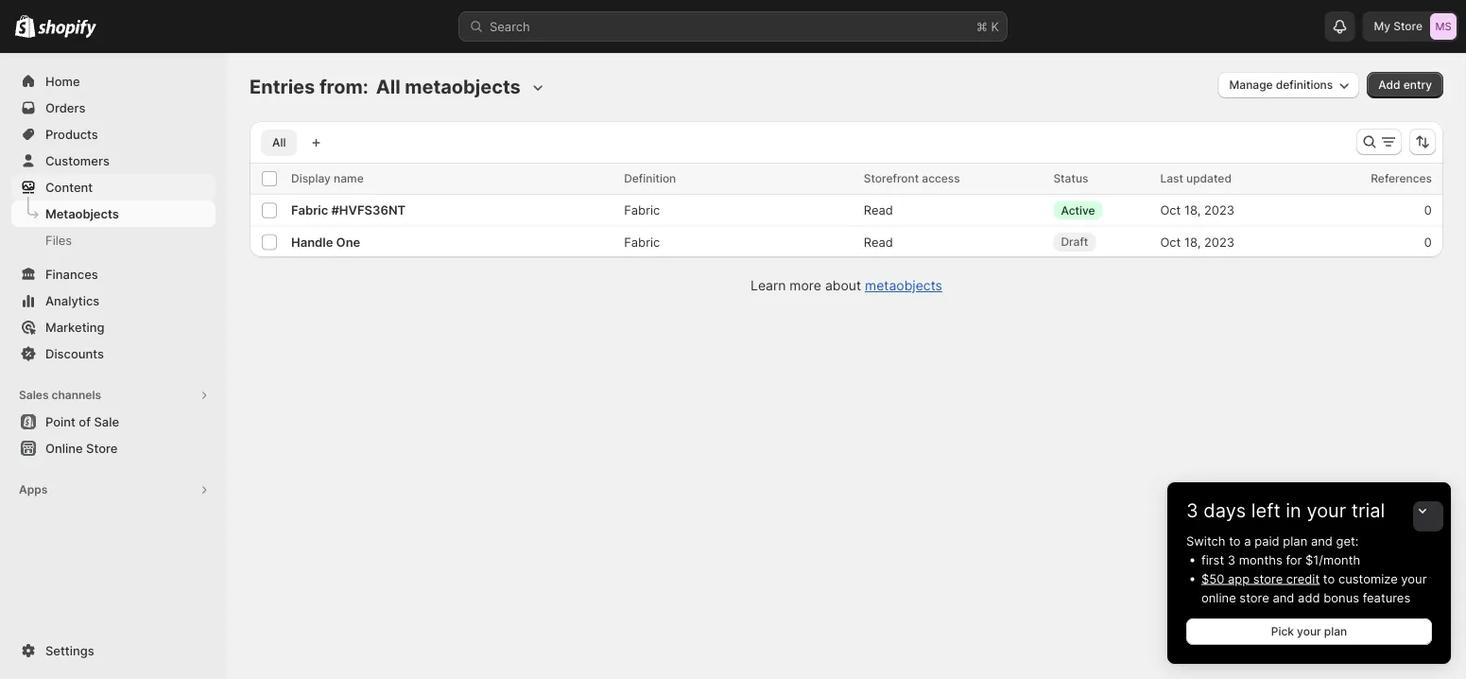 Task type: vqa. For each thing, say whether or not it's contained in the screenshot.
Oct
yes



Task type: describe. For each thing, give the bounding box(es) containing it.
entry
[[1404, 78, 1433, 92]]

3 days left in your trial element
[[1168, 532, 1452, 664]]

draft
[[1062, 235, 1089, 249]]

add entry button
[[1368, 72, 1444, 98]]

analytics
[[45, 293, 100, 308]]

one
[[336, 234, 361, 249]]

entries from:
[[250, 75, 369, 98]]

3 days left in your trial
[[1187, 499, 1386, 522]]

online store button
[[0, 435, 227, 462]]

status
[[1054, 172, 1089, 185]]

learn
[[751, 278, 786, 294]]

0 vertical spatial store
[[1254, 571, 1284, 586]]

fabric for handle one
[[624, 234, 661, 249]]

switch to a paid plan and get:
[[1187, 533, 1359, 548]]

files link
[[11, 227, 216, 253]]

manage definitions button
[[1219, 72, 1360, 98]]

add entry
[[1379, 78, 1433, 92]]

2023 for one
[[1205, 234, 1235, 249]]

finances link
[[11, 261, 216, 288]]

0 horizontal spatial plan
[[1284, 533, 1308, 548]]

definitions
[[1277, 78, 1334, 92]]

sales channels
[[19, 388, 101, 402]]

customers
[[45, 153, 110, 168]]

about
[[826, 278, 862, 294]]

trial
[[1352, 499, 1386, 522]]

add
[[1299, 590, 1321, 605]]

point of sale
[[45, 414, 119, 429]]

1 vertical spatial metaobjects
[[865, 278, 943, 294]]

bonus
[[1324, 590, 1360, 605]]

sale
[[94, 414, 119, 429]]

⌘ k
[[977, 19, 1000, 34]]

fabric #hvfs36nt
[[291, 203, 406, 217]]

display
[[291, 172, 331, 185]]

1 horizontal spatial plan
[[1325, 625, 1348, 638]]

content link
[[11, 174, 216, 201]]

search
[[490, 19, 530, 34]]

app
[[1229, 571, 1250, 586]]

metaobjects inside "dropdown button"
[[405, 75, 521, 98]]

point
[[45, 414, 76, 429]]

learn more about metaobjects
[[751, 278, 943, 294]]

months
[[1240, 552, 1283, 567]]

orders link
[[11, 95, 216, 121]]

0 horizontal spatial shopify image
[[15, 15, 35, 38]]

online store link
[[11, 435, 216, 462]]

references
[[1372, 172, 1433, 185]]

pick
[[1272, 625, 1295, 638]]

oct 18, 2023 for one
[[1161, 234, 1235, 249]]

credit
[[1287, 571, 1320, 586]]

name
[[334, 172, 364, 185]]

from:
[[320, 75, 369, 98]]

files
[[45, 233, 72, 247]]

2023 for #hvfs36nt
[[1205, 203, 1235, 217]]

$50 app store credit
[[1202, 571, 1320, 586]]

home
[[45, 74, 80, 88]]

18, for handle one
[[1185, 234, 1201, 249]]

add
[[1379, 78, 1401, 92]]

storefront access
[[864, 172, 961, 185]]

all metaobjects
[[376, 75, 521, 98]]

sales channels button
[[11, 382, 216, 409]]

settings
[[45, 643, 94, 658]]

products link
[[11, 121, 216, 148]]

left
[[1252, 499, 1281, 522]]

apps button
[[11, 477, 216, 503]]

18, for fabric #hvfs36nt
[[1185, 203, 1201, 217]]

and for store
[[1273, 590, 1295, 605]]

customers link
[[11, 148, 216, 174]]

0 vertical spatial to
[[1230, 533, 1241, 548]]

channels
[[52, 388, 101, 402]]

read for fabric #hvfs36nt
[[864, 203, 894, 217]]

store for online store
[[86, 441, 118, 455]]

read for handle one
[[864, 234, 894, 249]]

products
[[45, 127, 98, 141]]

updated
[[1187, 172, 1232, 185]]

k
[[992, 19, 1000, 34]]

access
[[922, 172, 961, 185]]

to inside to customize your online store and add bonus features
[[1324, 571, 1336, 586]]

fabric for fabric #hvfs36nt
[[624, 203, 661, 217]]

all button
[[261, 130, 297, 156]]

home link
[[11, 68, 216, 95]]

definition
[[624, 172, 677, 185]]

handle one link
[[291, 234, 361, 249]]

active
[[1062, 203, 1096, 217]]

to customize your online store and add bonus features
[[1202, 571, 1428, 605]]

last updated
[[1161, 172, 1232, 185]]

first 3 months for $1/month
[[1202, 552, 1361, 567]]

my store
[[1375, 19, 1423, 33]]

orders
[[45, 100, 86, 115]]



Task type: locate. For each thing, give the bounding box(es) containing it.
0 vertical spatial and
[[1312, 533, 1333, 548]]

1 horizontal spatial metaobjects
[[865, 278, 943, 294]]

your right pick
[[1298, 625, 1322, 638]]

2 0 from the top
[[1425, 234, 1433, 249]]

⌘
[[977, 19, 988, 34]]

18,
[[1185, 203, 1201, 217], [1185, 234, 1201, 249]]

#hvfs36nt
[[331, 203, 406, 217]]

store down "months"
[[1254, 571, 1284, 586]]

all down entries
[[272, 136, 286, 149]]

2 vertical spatial your
[[1298, 625, 1322, 638]]

0 horizontal spatial all
[[272, 136, 286, 149]]

discounts
[[45, 346, 104, 361]]

oct 18, 2023
[[1161, 203, 1235, 217], [1161, 234, 1235, 249]]

1 vertical spatial 2023
[[1205, 234, 1235, 249]]

of
[[79, 414, 91, 429]]

read down storefront on the right top of the page
[[864, 203, 894, 217]]

0 horizontal spatial store
[[86, 441, 118, 455]]

and up $1/month
[[1312, 533, 1333, 548]]

2 oct from the top
[[1161, 234, 1182, 249]]

point of sale link
[[11, 409, 216, 435]]

plan down bonus
[[1325, 625, 1348, 638]]

handle one
[[291, 234, 361, 249]]

metaobjects link
[[11, 201, 216, 227]]

1 vertical spatial read
[[864, 234, 894, 249]]

2023
[[1205, 203, 1235, 217], [1205, 234, 1235, 249]]

and
[[1312, 533, 1333, 548], [1273, 590, 1295, 605]]

pick your plan
[[1272, 625, 1348, 638]]

0 vertical spatial 0
[[1425, 203, 1433, 217]]

paid
[[1255, 533, 1280, 548]]

all for all
[[272, 136, 286, 149]]

discounts link
[[11, 340, 216, 367]]

and for plan
[[1312, 533, 1333, 548]]

first
[[1202, 552, 1225, 567]]

1 vertical spatial and
[[1273, 590, 1295, 605]]

my
[[1375, 19, 1391, 33]]

1 vertical spatial oct 18, 2023
[[1161, 234, 1235, 249]]

and left add
[[1273, 590, 1295, 605]]

all for all metaobjects
[[376, 75, 401, 98]]

metaobjects link
[[865, 278, 943, 294]]

1 horizontal spatial all
[[376, 75, 401, 98]]

marketing
[[45, 320, 105, 334]]

3 right the first
[[1228, 552, 1236, 567]]

display name
[[291, 172, 364, 185]]

1 horizontal spatial to
[[1324, 571, 1336, 586]]

content
[[45, 180, 93, 194]]

days
[[1204, 499, 1247, 522]]

0 horizontal spatial 3
[[1187, 499, 1199, 522]]

2 18, from the top
[[1185, 234, 1201, 249]]

all inside "dropdown button"
[[376, 75, 401, 98]]

0 vertical spatial all
[[376, 75, 401, 98]]

1 horizontal spatial store
[[1394, 19, 1423, 33]]

metaobjects
[[45, 206, 119, 221]]

0
[[1425, 203, 1433, 217], [1425, 234, 1433, 249]]

metaobjects
[[405, 75, 521, 98], [865, 278, 943, 294]]

1 vertical spatial 18,
[[1185, 234, 1201, 249]]

3 inside dropdown button
[[1187, 499, 1199, 522]]

manage definitions
[[1230, 78, 1334, 92]]

1 vertical spatial your
[[1402, 571, 1428, 586]]

your up 'features'
[[1402, 571, 1428, 586]]

oct for one
[[1161, 234, 1182, 249]]

2 read from the top
[[864, 234, 894, 249]]

your inside to customize your online store and add bonus features
[[1402, 571, 1428, 586]]

1 horizontal spatial and
[[1312, 533, 1333, 548]]

0 vertical spatial store
[[1394, 19, 1423, 33]]

store down $50 app store credit link
[[1240, 590, 1270, 605]]

read up metaobjects link
[[864, 234, 894, 249]]

store inside online store link
[[86, 441, 118, 455]]

a
[[1245, 533, 1252, 548]]

all inside all button
[[272, 136, 286, 149]]

1 vertical spatial 3
[[1228, 552, 1236, 567]]

3 left the days
[[1187, 499, 1199, 522]]

and inside to customize your online store and add bonus features
[[1273, 590, 1295, 605]]

sales
[[19, 388, 49, 402]]

0 for handle one
[[1425, 234, 1433, 249]]

1 vertical spatial to
[[1324, 571, 1336, 586]]

all metaobjects button
[[372, 72, 547, 102]]

1 vertical spatial 0
[[1425, 234, 1433, 249]]

2 oct 18, 2023 from the top
[[1161, 234, 1235, 249]]

to down $1/month
[[1324, 571, 1336, 586]]

last
[[1161, 172, 1184, 185]]

0 vertical spatial 18,
[[1185, 203, 1201, 217]]

0 horizontal spatial and
[[1273, 590, 1295, 605]]

to left a at the bottom of page
[[1230, 533, 1241, 548]]

entries
[[250, 75, 315, 98]]

pick your plan link
[[1187, 619, 1433, 645]]

read
[[864, 203, 894, 217], [864, 234, 894, 249]]

plan
[[1284, 533, 1308, 548], [1325, 625, 1348, 638]]

online
[[1202, 590, 1237, 605]]

$50
[[1202, 571, 1225, 586]]

shopify image
[[15, 15, 35, 38], [38, 19, 97, 38]]

handle
[[291, 234, 333, 249]]

1 oct 18, 2023 from the top
[[1161, 203, 1235, 217]]

0 vertical spatial read
[[864, 203, 894, 217]]

0 horizontal spatial to
[[1230, 533, 1241, 548]]

1 horizontal spatial 3
[[1228, 552, 1236, 567]]

$50 app store credit link
[[1202, 571, 1320, 586]]

analytics link
[[11, 288, 216, 314]]

0 vertical spatial plan
[[1284, 533, 1308, 548]]

all right from:
[[376, 75, 401, 98]]

1 vertical spatial oct
[[1161, 234, 1182, 249]]

$1/month
[[1306, 552, 1361, 567]]

to
[[1230, 533, 1241, 548], [1324, 571, 1336, 586]]

your right in
[[1307, 499, 1347, 522]]

storefront
[[864, 172, 919, 185]]

online
[[45, 441, 83, 455]]

store down sale
[[86, 441, 118, 455]]

1 vertical spatial all
[[272, 136, 286, 149]]

3
[[1187, 499, 1199, 522], [1228, 552, 1236, 567]]

fabric #hvfs36nt link
[[291, 203, 406, 217]]

oct 18, 2023 for #hvfs36nt
[[1161, 203, 1235, 217]]

store inside to customize your online store and add bonus features
[[1240, 590, 1270, 605]]

store
[[1394, 19, 1423, 33], [86, 441, 118, 455]]

features
[[1363, 590, 1411, 605]]

1 vertical spatial plan
[[1325, 625, 1348, 638]]

0 horizontal spatial metaobjects
[[405, 75, 521, 98]]

store for my store
[[1394, 19, 1423, 33]]

1 read from the top
[[864, 203, 894, 217]]

1 2023 from the top
[[1205, 203, 1235, 217]]

point of sale button
[[0, 409, 227, 435]]

1 vertical spatial store
[[86, 441, 118, 455]]

0 vertical spatial your
[[1307, 499, 1347, 522]]

0 vertical spatial metaobjects
[[405, 75, 521, 98]]

plan up for
[[1284, 533, 1308, 548]]

for
[[1287, 552, 1303, 567]]

online store
[[45, 441, 118, 455]]

1 horizontal spatial shopify image
[[38, 19, 97, 38]]

all
[[376, 75, 401, 98], [272, 136, 286, 149]]

my store image
[[1431, 13, 1457, 40]]

customize
[[1339, 571, 1399, 586]]

1 18, from the top
[[1185, 203, 1201, 217]]

in
[[1287, 499, 1302, 522]]

2 2023 from the top
[[1205, 234, 1235, 249]]

metaobjects down 'search'
[[405, 75, 521, 98]]

1 0 from the top
[[1425, 203, 1433, 217]]

0 vertical spatial 2023
[[1205, 203, 1235, 217]]

0 vertical spatial 3
[[1187, 499, 1199, 522]]

metaobjects right about
[[865, 278, 943, 294]]

0 vertical spatial oct 18, 2023
[[1161, 203, 1235, 217]]

0 vertical spatial oct
[[1161, 203, 1182, 217]]

finances
[[45, 267, 98, 281]]

marketing link
[[11, 314, 216, 340]]

store right 'my'
[[1394, 19, 1423, 33]]

oct for #hvfs36nt
[[1161, 203, 1182, 217]]

switch
[[1187, 533, 1226, 548]]

0 for fabric #hvfs36nt
[[1425, 203, 1433, 217]]

1 oct from the top
[[1161, 203, 1182, 217]]

1 vertical spatial store
[[1240, 590, 1270, 605]]

your inside dropdown button
[[1307, 499, 1347, 522]]



